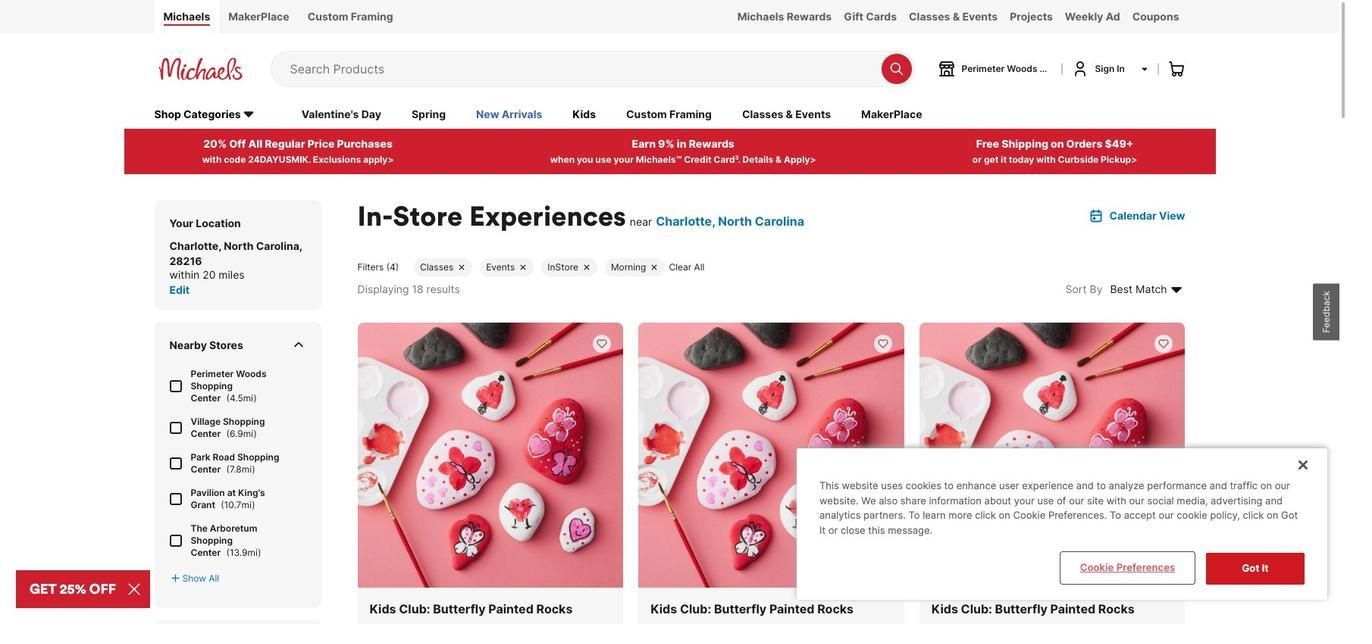 Task type: vqa. For each thing, say whether or not it's contained in the screenshot.
Weekly Ad link at top
yes



Task type: locate. For each thing, give the bounding box(es) containing it.
0 horizontal spatial kids club: butterfly painted rocks image
[[358, 323, 623, 589]]

classes & events right cards
[[909, 10, 998, 23]]

your inside earn 9% in rewards when you use your michaels™ credit card³. details & apply>
[[614, 154, 634, 165]]

center inside village shopping center
[[191, 428, 221, 440]]

with down analyze
[[1107, 495, 1127, 507]]

0 vertical spatial classes
[[909, 10, 950, 23]]

1 horizontal spatial classes & events link
[[903, 0, 1004, 33]]

1 vertical spatial woods
[[236, 368, 267, 380]]

1 horizontal spatial perimeter
[[962, 63, 1005, 74]]

0 vertical spatial carolina
[[755, 214, 805, 229]]

cards
[[866, 10, 897, 23]]

got up got it button
[[1281, 510, 1298, 522]]

0 horizontal spatial classes & events
[[742, 107, 831, 120]]

pavilion
[[191, 487, 225, 499]]

0 horizontal spatial custom
[[308, 10, 348, 23]]

makerplace right michaels link
[[228, 10, 289, 23]]

1 vertical spatial makerplace
[[861, 107, 922, 120]]

valentine's
[[302, 107, 359, 120]]

0 horizontal spatial north
[[224, 239, 254, 252]]

to up information
[[944, 480, 954, 492]]

the arboretum shopping center
[[191, 523, 257, 559]]

your
[[614, 154, 634, 165], [1014, 495, 1035, 507]]

all for clear all
[[694, 261, 705, 273]]

2 vertical spatial events
[[486, 261, 515, 273]]

( 13.9 mi)
[[224, 547, 261, 559]]

1 horizontal spatial cookie
[[1080, 562, 1114, 574]]

2 kids club: butterfly painted rocks from the left
[[651, 602, 854, 617]]

sign
[[1095, 63, 1115, 74]]

0 vertical spatial got
[[1281, 510, 1298, 522]]

2 painted from the left
[[770, 602, 815, 617]]

1 horizontal spatial events
[[796, 107, 831, 120]]

shopping up ( 7.8 mi)
[[237, 452, 279, 463]]

rewards up credit
[[689, 137, 735, 150]]

0 vertical spatial it
[[820, 525, 826, 537]]

michaels link
[[154, 0, 219, 33]]

0 horizontal spatial classes & events link
[[742, 107, 831, 123]]

1 horizontal spatial framing
[[670, 107, 712, 120]]

1 vertical spatial &
[[786, 107, 793, 120]]

1 rocks from the left
[[536, 602, 573, 617]]

7.8
[[230, 464, 242, 475]]

events up apply>
[[796, 107, 831, 120]]

our
[[1275, 480, 1290, 492], [1069, 495, 1085, 507], [1129, 495, 1145, 507], [1159, 510, 1174, 522]]

0 vertical spatial use
[[595, 154, 612, 165]]

with inside this website uses cookies to enhance user experience and to analyze performance and traffic on our website. we also share information about your use of our site with our social media, advertising and analytics partners. to learn more click on cookie preferences. to accept our cookie policy, click on got it or close this message.
[[1107, 495, 1127, 507]]

center inside the arboretum shopping center
[[191, 547, 221, 559]]

0 horizontal spatial click
[[975, 510, 996, 522]]

shopping inside perimeter woods shopping center
[[191, 380, 233, 392]]

0 vertical spatial makerplace link
[[219, 0, 299, 33]]

2 michaels from the left
[[738, 10, 784, 23]]

projects
[[1010, 10, 1053, 23]]

2 vertical spatial all
[[209, 573, 219, 584]]

shopping left sign
[[1040, 63, 1082, 74]]

free shipping on orders $49+ or get it today with curbside pickup>
[[973, 137, 1138, 165]]

free
[[976, 137, 999, 150]]

got inside button
[[1242, 563, 1260, 575]]

gift cards
[[844, 10, 897, 23]]

( for 4.5
[[226, 393, 230, 404]]

and right the advertising
[[1266, 495, 1283, 507]]

makerplace down search button image
[[861, 107, 922, 120]]

1 heart image from the left
[[596, 338, 608, 350]]

0 horizontal spatial custom framing
[[308, 10, 393, 23]]

1 butterfly from the left
[[433, 602, 486, 617]]

perimeter
[[962, 63, 1005, 74], [191, 368, 234, 380]]

1 vertical spatial cookie
[[1080, 562, 1114, 574]]

0 horizontal spatial classes
[[420, 261, 454, 273]]

use right you
[[595, 154, 612, 165]]

0 horizontal spatial to
[[944, 480, 954, 492]]

click down about
[[975, 510, 996, 522]]

3 kids club: butterfly painted rocks from the left
[[932, 602, 1135, 617]]

share
[[901, 495, 926, 507]]

results
[[427, 283, 460, 295]]

miles
[[219, 268, 245, 281]]

mi)
[[243, 393, 257, 404], [243, 428, 257, 440], [242, 464, 255, 475], [241, 499, 255, 511], [248, 547, 261, 559]]

kids club: butterfly painted rocks
[[370, 602, 573, 617], [651, 602, 854, 617], [932, 602, 1135, 617]]

0 horizontal spatial woods
[[236, 368, 267, 380]]

1 horizontal spatial kids club: butterfly painted rocks image
[[639, 323, 904, 589]]

mi) down 'king's'
[[241, 499, 255, 511]]

details
[[743, 154, 774, 165]]

4.5
[[230, 393, 243, 404]]

shopping inside the arboretum shopping center
[[191, 535, 233, 546]]

butterfly for 1st kids club: butterfly painted rocks 'image' from left
[[433, 602, 486, 617]]

center up village
[[191, 393, 221, 404]]

0 vertical spatial or
[[973, 154, 982, 165]]

kids club: butterfly painted rocks link for heart icon for second kids club: butterfly painted rocks 'image' from the right
[[639, 323, 904, 625]]

center down park
[[191, 464, 221, 475]]

1 vertical spatial custom
[[626, 107, 667, 120]]

shopping inside button
[[1040, 63, 1082, 74]]

use
[[595, 154, 612, 165], [1038, 495, 1054, 507]]

classes & events link
[[903, 0, 1004, 33], [742, 107, 831, 123]]

kids
[[573, 107, 596, 120], [370, 602, 396, 617], [651, 602, 677, 617], [932, 602, 958, 617]]

use inside earn 9% in rewards when you use your michaels™ credit card³. details & apply>
[[595, 154, 612, 165]]

1 horizontal spatial michaels
[[738, 10, 784, 23]]

traffic
[[1230, 480, 1258, 492]]

0 horizontal spatial use
[[595, 154, 612, 165]]

and
[[1077, 480, 1094, 492], [1210, 480, 1227, 492], [1266, 495, 1283, 507]]

of
[[1057, 495, 1066, 507]]

1 vertical spatial it
[[1262, 563, 1269, 575]]

1 horizontal spatial butterfly
[[714, 602, 767, 617]]

0 horizontal spatial or
[[829, 525, 838, 537]]

perimeter woods shopping center down projects link
[[962, 63, 1114, 74]]

kids club: butterfly painted rocks image
[[358, 323, 623, 589], [639, 323, 904, 589], [920, 323, 1185, 589]]

&
[[953, 10, 960, 23], [786, 107, 793, 120], [776, 154, 782, 165]]

displaying 18 results
[[358, 283, 460, 295]]

on
[[1051, 137, 1064, 150], [1261, 480, 1272, 492], [999, 510, 1011, 522], [1267, 510, 1279, 522]]

2 butterfly from the left
[[714, 602, 767, 617]]

0 horizontal spatial it
[[820, 525, 826, 537]]

butterfly for second kids club: butterfly painted rocks 'image' from the right
[[714, 602, 767, 617]]

weekly ad
[[1065, 10, 1120, 23]]

3 rocks from the left
[[1099, 602, 1135, 617]]

credit
[[684, 154, 712, 165]]

gift cards link
[[838, 0, 903, 33]]

( for 6.9
[[226, 428, 230, 440]]

makerplace inside makerplace link
[[228, 10, 289, 23]]

2 horizontal spatial classes
[[909, 10, 950, 23]]

to down the share
[[909, 510, 920, 522]]

north up miles
[[224, 239, 254, 252]]

1 kids club: butterfly painted rocks from the left
[[370, 602, 573, 617]]

use down experience
[[1038, 495, 1054, 507]]

classes & events
[[909, 10, 998, 23], [742, 107, 831, 120]]

woods inside perimeter woods shopping center
[[236, 368, 267, 380]]

0 horizontal spatial custom framing link
[[299, 0, 402, 33]]

2 heart image from the left
[[877, 338, 889, 350]]

cookies
[[906, 480, 942, 492]]

0 horizontal spatial rocks
[[536, 602, 573, 617]]

0 horizontal spatial butterfly
[[433, 602, 486, 617]]

1 horizontal spatial classes
[[742, 107, 784, 120]]

1 horizontal spatial makerplace link
[[861, 107, 922, 123]]

2 horizontal spatial all
[[694, 261, 705, 273]]

mi) up the ( 6.9 mi)
[[243, 393, 257, 404]]

weekly ad link
[[1059, 0, 1126, 33]]

pickup>
[[1101, 154, 1138, 165]]

1 vertical spatial north
[[224, 239, 254, 252]]

heart image
[[1158, 338, 1170, 350]]

1 vertical spatial all
[[694, 261, 705, 273]]

3 painted from the left
[[1051, 602, 1096, 617]]

shop
[[154, 107, 181, 120]]

within
[[169, 268, 200, 281]]

( down arboretum
[[226, 547, 230, 559]]

0 horizontal spatial perimeter woods shopping center
[[191, 368, 267, 404]]

all inside 20% off all regular price purchases with code 24dayusmik. exclusions apply>
[[248, 137, 262, 150]]

analyze
[[1109, 480, 1145, 492]]

heart image for 1st kids club: butterfly painted rocks 'image' from left
[[596, 338, 608, 350]]

2 horizontal spatial painted
[[1051, 602, 1096, 617]]

center for ( 13.9 mi)
[[191, 547, 221, 559]]

kids club: butterfly painted rocks link
[[358, 323, 623, 625], [639, 323, 904, 625], [920, 323, 1185, 625]]

0 horizontal spatial club:
[[399, 602, 430, 617]]

projects link
[[1004, 0, 1059, 33]]

3 butterfly from the left
[[995, 602, 1048, 617]]

1 horizontal spatial carolina
[[755, 214, 805, 229]]

sign in button
[[1071, 60, 1149, 78]]

show all
[[182, 573, 219, 584]]

center down village
[[191, 428, 221, 440]]

uses
[[881, 480, 903, 492]]

cookie preferences button
[[1062, 554, 1194, 584]]

events left projects on the top right of the page
[[963, 10, 998, 23]]

0 vertical spatial perimeter woods shopping center
[[962, 63, 1114, 74]]

1 horizontal spatial woods
[[1007, 63, 1038, 74]]

perimeter woods shopping center down stores
[[191, 368, 267, 404]]

1 horizontal spatial north
[[718, 214, 752, 229]]

michaels for michaels rewards
[[738, 10, 784, 23]]

1 horizontal spatial painted
[[770, 602, 815, 617]]

heart image for second kids club: butterfly painted rocks 'image' from the right
[[877, 338, 889, 350]]

center down the
[[191, 547, 221, 559]]

classes up 'results'
[[420, 261, 454, 273]]

it inside button
[[1262, 563, 1269, 575]]

mi) up 'king's'
[[242, 464, 255, 475]]

at
[[227, 487, 236, 499]]

3 club: from the left
[[961, 602, 992, 617]]

to
[[944, 480, 954, 492], [1097, 480, 1106, 492]]

2 horizontal spatial kids club: butterfly painted rocks
[[932, 602, 1135, 617]]

0 vertical spatial events
[[963, 10, 998, 23]]

this website uses cookies to enhance user experience and to analyze performance and traffic on our website. we also share information about your use of our site with our social media, advertising and analytics partners. to learn more click on cookie preferences. to accept our cookie policy, click on got it or close this message.
[[820, 480, 1298, 537]]

shopping up 4.5
[[191, 380, 233, 392]]

to left accept
[[1110, 510, 1121, 522]]

cookie left preferences
[[1080, 562, 1114, 574]]

shopping inside park road shopping center
[[237, 452, 279, 463]]

classes right cards
[[909, 10, 950, 23]]

perimeter down projects link
[[962, 63, 1005, 74]]

and up "site"
[[1077, 480, 1094, 492]]

kids for second kids club: butterfly painted rocks 'image' from the right
[[651, 602, 677, 617]]

tabler image
[[291, 338, 306, 353], [169, 573, 181, 585]]

1 vertical spatial classes
[[742, 107, 784, 120]]

or down analytics
[[829, 525, 838, 537]]

3 kids club: butterfly painted rocks image from the left
[[920, 323, 1185, 589]]

0 horizontal spatial carolina
[[256, 239, 299, 252]]

0 vertical spatial custom
[[308, 10, 348, 23]]

2 club: from the left
[[680, 602, 711, 617]]

card³.
[[714, 154, 741, 165]]

, inside , 28216
[[299, 239, 302, 252]]

2 vertical spatial classes
[[420, 261, 454, 273]]

0 vertical spatial framing
[[351, 10, 393, 23]]

classes & events up apply>
[[742, 107, 831, 120]]

with right today
[[1036, 154, 1056, 165]]

displaying
[[358, 283, 409, 295]]

woods up ( 4.5 mi)
[[236, 368, 267, 380]]

to up "site"
[[1097, 480, 1106, 492]]

( up village shopping center on the left of the page
[[226, 393, 230, 404]]

1 painted from the left
[[489, 602, 534, 617]]

2 rocks from the left
[[818, 602, 854, 617]]

your down earn
[[614, 154, 634, 165]]

1 horizontal spatial with
[[1036, 154, 1056, 165]]

events left instore
[[486, 261, 515, 273]]

0 vertical spatial ,
[[712, 214, 715, 229]]

center for ( 4.5 mi)
[[191, 393, 221, 404]]

0 vertical spatial your
[[614, 154, 634, 165]]

north right charlotte
[[718, 214, 752, 229]]

28216
[[169, 255, 202, 267]]

michaels™
[[636, 154, 682, 165]]

center inside park road shopping center
[[191, 464, 221, 475]]

1 vertical spatial or
[[829, 525, 838, 537]]

tabler image left show
[[169, 573, 181, 585]]

arrivals
[[502, 107, 542, 120]]

mi) for ( 4.5 mi)
[[243, 393, 257, 404]]

0 horizontal spatial kids club: butterfly painted rocks link
[[358, 323, 623, 625]]

classes up details
[[742, 107, 784, 120]]

charlotte
[[656, 214, 712, 229]]

1 kids club: butterfly painted rocks link from the left
[[358, 323, 623, 625]]

1 vertical spatial classes & events link
[[742, 107, 831, 123]]

michaels
[[163, 10, 210, 23], [738, 10, 784, 23]]

with down 20%
[[202, 154, 222, 165]]

0 vertical spatial cookie
[[1013, 510, 1046, 522]]

cookie down experience
[[1013, 510, 1046, 522]]

got
[[1281, 510, 1298, 522], [1242, 563, 1260, 575]]

shopping for ( 4.5 mi)
[[191, 380, 233, 392]]

cookie
[[1177, 510, 1208, 522]]

or inside free shipping on orders $49+ or get it today with curbside pickup>
[[973, 154, 982, 165]]

rewards left gift
[[787, 10, 832, 23]]

woods inside 'perimeter woods shopping center' button
[[1007, 63, 1038, 74]]

2 horizontal spatial kids club: butterfly painted rocks image
[[920, 323, 1185, 589]]

new arrivals link
[[476, 107, 542, 123]]

0 horizontal spatial makerplace link
[[219, 0, 299, 33]]

1 vertical spatial your
[[1014, 495, 1035, 507]]

& inside earn 9% in rewards when you use your michaels™ credit card³. details & apply>
[[776, 154, 782, 165]]

our down social
[[1159, 510, 1174, 522]]

& right cards
[[953, 10, 960, 23]]

all right off
[[248, 137, 262, 150]]

it down analytics
[[820, 525, 826, 537]]

got inside this website uses cookies to enhance user experience and to analyze performance and traffic on our website. we also share information about your use of our site with our social media, advertising and analytics partners. to learn more click on cookie preferences. to accept our cookie policy, click on got it or close this message.
[[1281, 510, 1298, 522]]

1 horizontal spatial use
[[1038, 495, 1054, 507]]

1 vertical spatial custom framing link
[[626, 107, 712, 123]]

center inside perimeter woods shopping center
[[191, 393, 221, 404]]

1 vertical spatial ,
[[299, 239, 302, 252]]

shop categories link
[[154, 107, 271, 123]]

3 kids club: butterfly painted rocks link from the left
[[920, 323, 1185, 625]]

it down the advertising
[[1262, 563, 1269, 575]]

perimeter down nearby stores
[[191, 368, 234, 380]]

on up 'curbside'
[[1051, 137, 1064, 150]]

click down the advertising
[[1243, 510, 1264, 522]]

near
[[630, 215, 652, 228]]

2 kids club: butterfly painted rocks link from the left
[[639, 323, 904, 625]]

your down the user
[[1014, 495, 1035, 507]]

2 to from the left
[[1097, 480, 1106, 492]]

makerplace for the topmost makerplace link
[[228, 10, 289, 23]]

cookie inside button
[[1080, 562, 1114, 574]]

1 horizontal spatial click
[[1243, 510, 1264, 522]]

0 horizontal spatial all
[[209, 573, 219, 584]]

got down the advertising
[[1242, 563, 1260, 575]]

all for show all
[[209, 573, 219, 584]]

( down road
[[226, 464, 230, 475]]

& up apply>
[[786, 107, 793, 120]]

1 michaels from the left
[[163, 10, 210, 23]]

about
[[985, 495, 1012, 507]]

events for the topmost classes & events link
[[963, 10, 998, 23]]

2 horizontal spatial and
[[1266, 495, 1283, 507]]

1 horizontal spatial custom framing
[[626, 107, 712, 120]]

mi) for ( 6.9 mi)
[[243, 428, 257, 440]]

painted for 1st kids club: butterfly painted rocks 'image' from the right
[[1051, 602, 1096, 617]]

carolina inside in-store experiences near charlotte , north carolina
[[755, 214, 805, 229]]

1 to from the left
[[909, 510, 920, 522]]

1 horizontal spatial &
[[786, 107, 793, 120]]

price
[[308, 137, 335, 150]]

1 horizontal spatial kids club: butterfly painted rocks link
[[639, 323, 904, 625]]

0 vertical spatial tabler image
[[291, 338, 306, 353]]

or left get on the top right of page
[[973, 154, 982, 165]]

village shopping center
[[191, 416, 265, 440]]

calendar
[[1110, 209, 1157, 222]]

0 horizontal spatial your
[[614, 154, 634, 165]]

2 to from the left
[[1110, 510, 1121, 522]]

1 vertical spatial custom framing
[[626, 107, 712, 120]]

1 horizontal spatial to
[[1110, 510, 1121, 522]]

1 horizontal spatial your
[[1014, 495, 1035, 507]]

search button image
[[889, 61, 904, 76]]

mi) for ( 7.8 mi)
[[242, 464, 255, 475]]

classes & events link right cards
[[903, 0, 1004, 33]]

shopping down the
[[191, 535, 233, 546]]

and up the advertising
[[1210, 480, 1227, 492]]

mi) down arboretum
[[248, 547, 261, 559]]

center for ( 7.8 mi)
[[191, 464, 221, 475]]

woods down projects link
[[1007, 63, 1038, 74]]

north inside in-store experiences near charlotte , north carolina
[[718, 214, 752, 229]]

2 horizontal spatial club:
[[961, 602, 992, 617]]

& right details
[[776, 154, 782, 165]]

( down pavilion
[[221, 499, 224, 511]]

1 vertical spatial tabler image
[[169, 573, 181, 585]]

kids for 1st kids club: butterfly painted rocks 'image' from left
[[370, 602, 396, 617]]

perimeter woods shopping center inside button
[[962, 63, 1114, 74]]

all right show
[[209, 573, 219, 584]]

this
[[868, 525, 885, 537]]

all right clear
[[694, 261, 705, 273]]

michaels for michaels
[[163, 10, 210, 23]]

tabler image right stores
[[291, 338, 306, 353]]

filters
[[358, 261, 384, 273]]

kids club: butterfly painted rocks for second kids club: butterfly painted rocks 'image' from the right
[[651, 602, 854, 617]]

park road shopping center
[[191, 452, 279, 475]]

( for 7.8
[[226, 464, 230, 475]]

advertising
[[1211, 495, 1263, 507]]

1 club: from the left
[[399, 602, 430, 617]]

club:
[[399, 602, 430, 617], [680, 602, 711, 617], [961, 602, 992, 617]]

6.9
[[230, 428, 243, 440]]

clear
[[669, 261, 692, 273]]

1 vertical spatial carolina
[[256, 239, 299, 252]]

cookie inside this website uses cookies to enhance user experience and to analyze performance and traffic on our website. we also share information about your use of our site with our social media, advertising and analytics partners. to learn more click on cookie preferences. to accept our cookie policy, click on got it or close this message.
[[1013, 510, 1046, 522]]

1 horizontal spatial heart image
[[877, 338, 889, 350]]

( up road
[[226, 428, 230, 440]]

shopping up the ( 6.9 mi)
[[223, 416, 265, 427]]

1 horizontal spatial club:
[[680, 602, 711, 617]]

classes & events link up apply>
[[742, 107, 831, 123]]

village
[[191, 416, 221, 427]]

painted
[[489, 602, 534, 617], [770, 602, 815, 617], [1051, 602, 1096, 617]]

center left in
[[1084, 63, 1114, 74]]

1 vertical spatial perimeter
[[191, 368, 234, 380]]

heart image
[[596, 338, 608, 350], [877, 338, 889, 350]]

1 vertical spatial perimeter woods shopping center
[[191, 368, 267, 404]]

mi) up park road shopping center
[[243, 428, 257, 440]]

0 horizontal spatial got
[[1242, 563, 1260, 575]]



Task type: describe. For each thing, give the bounding box(es) containing it.
use inside this website uses cookies to enhance user experience and to analyze performance and traffic on our website. we also share information about your use of our site with our social media, advertising and analytics partners. to learn more click on cookie preferences. to accept our cookie policy, click on got it or close this message.
[[1038, 495, 1054, 507]]

mi) for ( 13.9 mi)
[[248, 547, 261, 559]]

20%
[[203, 137, 227, 150]]

20% off all regular price purchases with code 24dayusmik. exclusions apply>
[[202, 137, 394, 165]]

get
[[984, 154, 999, 165]]

when
[[550, 154, 575, 165]]

coupons link
[[1126, 0, 1186, 33]]

kids club: butterfly painted rocks for 1st kids club: butterfly painted rocks 'image' from the right
[[932, 602, 1135, 617]]

media,
[[1177, 495, 1208, 507]]

1 horizontal spatial custom
[[626, 107, 667, 120]]

instore
[[548, 261, 578, 273]]

in-
[[358, 198, 393, 233]]

also
[[879, 495, 898, 507]]

curbside
[[1058, 154, 1099, 165]]

user
[[999, 480, 1020, 492]]

filters (4)
[[358, 261, 399, 273]]

view
[[1159, 209, 1186, 222]]

butterfly for 1st kids club: butterfly painted rocks 'image' from the right
[[995, 602, 1048, 617]]

nearby stores
[[169, 339, 243, 352]]

2 kids club: butterfly painted rocks image from the left
[[639, 323, 904, 589]]

club: for heart image kids club: butterfly painted rocks 'link'
[[961, 602, 992, 617]]

0 horizontal spatial and
[[1077, 480, 1094, 492]]

earn 9% in rewards when you use your michaels™ credit card³. details & apply>
[[550, 137, 816, 165]]

center inside button
[[1084, 63, 1114, 74]]

with inside free shipping on orders $49+ or get it today with curbside pickup>
[[1036, 154, 1056, 165]]

purchases
[[337, 137, 393, 150]]

shipping
[[1002, 137, 1049, 150]]

24dayusmik.
[[248, 154, 311, 165]]

within 20 miles edit
[[169, 268, 245, 296]]

coupons
[[1133, 10, 1179, 23]]

kids link
[[573, 107, 596, 123]]

our right traffic
[[1275, 480, 1290, 492]]

or inside this website uses cookies to enhance user experience and to analyze performance and traffic on our website. we also share information about your use of our site with our social media, advertising and analytics partners. to learn more click on cookie preferences. to accept our cookie policy, click on got it or close this message.
[[829, 525, 838, 537]]

preferences.
[[1049, 510, 1107, 522]]

shopping for ( 13.9 mi)
[[191, 535, 233, 546]]

rocks for 1st kids club: butterfly painted rocks 'image' from left
[[536, 602, 573, 617]]

code
[[224, 154, 246, 165]]

information
[[929, 495, 982, 507]]

1 horizontal spatial custom framing link
[[626, 107, 712, 123]]

preferences
[[1117, 562, 1176, 574]]

road
[[213, 452, 235, 463]]

events for the bottom classes & events link
[[796, 107, 831, 120]]

clear all
[[669, 261, 705, 273]]

website.
[[820, 495, 859, 507]]

off
[[229, 137, 246, 150]]

categories
[[184, 107, 241, 120]]

painted for 1st kids club: butterfly painted rocks 'image' from left
[[489, 602, 534, 617]]

0 horizontal spatial events
[[486, 261, 515, 273]]

learn
[[923, 510, 946, 522]]

Search Input field
[[290, 51, 874, 86]]

park
[[191, 452, 210, 463]]

kids club: butterfly painted rocks link for heart image
[[920, 323, 1185, 625]]

weekly
[[1065, 10, 1104, 23]]

accept
[[1124, 510, 1156, 522]]

makerplace for the right makerplace link
[[861, 107, 922, 120]]

the
[[191, 523, 208, 534]]

spring link
[[412, 107, 446, 123]]

( for 10.7
[[221, 499, 224, 511]]

kids for 1st kids club: butterfly painted rocks 'image' from the right
[[932, 602, 958, 617]]

our up preferences.
[[1069, 495, 1085, 507]]

( for 13.9
[[226, 547, 230, 559]]

painted for second kids club: butterfly painted rocks 'image' from the right
[[770, 602, 815, 617]]

you
[[577, 154, 593, 165]]

on right traffic
[[1261, 480, 1272, 492]]

9%
[[658, 137, 675, 150]]

michaels rewards
[[738, 10, 832, 23]]

we
[[862, 495, 876, 507]]

sign in
[[1095, 63, 1125, 74]]

store
[[393, 198, 463, 233]]

2 horizontal spatial &
[[953, 10, 960, 23]]

orders
[[1067, 137, 1103, 150]]

club: for heart icon for second kids club: butterfly painted rocks 'image' from the right kids club: butterfly painted rocks 'link'
[[680, 602, 711, 617]]

location
[[196, 217, 241, 230]]

1 horizontal spatial and
[[1210, 480, 1227, 492]]

calendar view
[[1110, 209, 1186, 222]]

it inside this website uses cookies to enhance user experience and to analyze performance and traffic on our website. we also share information about your use of our site with our social media, advertising and analytics partners. to learn more click on cookie preferences. to accept our cookie policy, click on got it or close this message.
[[820, 525, 826, 537]]

ad
[[1106, 10, 1120, 23]]

social
[[1148, 495, 1174, 507]]

shop categories
[[154, 107, 241, 120]]

message.
[[888, 525, 933, 537]]

got it
[[1242, 563, 1269, 575]]

on inside free shipping on orders $49+ or get it today with curbside pickup>
[[1051, 137, 1064, 150]]

1 kids club: butterfly painted rocks image from the left
[[358, 323, 623, 589]]

site
[[1087, 495, 1104, 507]]

charlotte, north carolina
[[169, 239, 299, 252]]

today
[[1009, 154, 1034, 165]]

new arrivals
[[476, 107, 542, 120]]

kids club: butterfly painted rocks link for heart icon for 1st kids club: butterfly painted rocks 'image' from left
[[358, 323, 623, 625]]

arboretum
[[210, 523, 257, 534]]

1 to from the left
[[944, 480, 954, 492]]

enhance
[[957, 480, 997, 492]]

our up accept
[[1129, 495, 1145, 507]]

, inside in-store experiences near charlotte , north carolina
[[712, 214, 715, 229]]

2 click from the left
[[1243, 510, 1264, 522]]

got it button
[[1206, 554, 1305, 585]]

apply>
[[784, 154, 816, 165]]

1 horizontal spatial classes & events
[[909, 10, 998, 23]]

rocks for second kids club: butterfly painted rocks 'image' from the right
[[818, 602, 854, 617]]

kids club: butterfly painted rocks for 1st kids club: butterfly painted rocks 'image' from left
[[370, 602, 573, 617]]

morning
[[611, 261, 646, 273]]

this
[[820, 480, 839, 492]]

1 vertical spatial framing
[[670, 107, 712, 120]]

perimeter inside button
[[962, 63, 1005, 74]]

gift
[[844, 10, 864, 23]]

mi) for ( 10.7 mi)
[[241, 499, 255, 511]]

0 horizontal spatial tabler image
[[169, 573, 181, 585]]

it
[[1001, 154, 1007, 165]]

shopping inside village shopping center
[[223, 416, 265, 427]]

club: for kids club: butterfly painted rocks 'link' related to heart icon for 1st kids club: butterfly painted rocks 'image' from left
[[399, 602, 430, 617]]

charlotte,
[[169, 239, 221, 252]]

on right the policy,
[[1267, 510, 1279, 522]]

edit
[[169, 283, 190, 296]]

website
[[842, 480, 879, 492]]

1 horizontal spatial rewards
[[787, 10, 832, 23]]

on down about
[[999, 510, 1011, 522]]

0 vertical spatial classes & events link
[[903, 0, 1004, 33]]

show
[[182, 573, 206, 584]]

rewards inside earn 9% in rewards when you use your michaels™ credit card³. details & apply>
[[689, 137, 735, 150]]

0 vertical spatial custom framing
[[308, 10, 393, 23]]

more
[[949, 510, 972, 522]]

1 click from the left
[[975, 510, 996, 522]]

your inside this website uses cookies to enhance user experience and to analyze performance and traffic on our website. we also share information about your use of our site with our social media, advertising and analytics partners. to learn more click on cookie preferences. to accept our cookie policy, click on got it or close this message.
[[1014, 495, 1035, 507]]

0 vertical spatial custom framing link
[[299, 0, 402, 33]]

with inside 20% off all regular price purchases with code 24dayusmik. exclusions apply>
[[202, 154, 222, 165]]

$49+
[[1105, 137, 1134, 150]]

1 vertical spatial classes & events
[[742, 107, 831, 120]]

shopping for ( 7.8 mi)
[[237, 452, 279, 463]]

20
[[203, 268, 216, 281]]

rocks for 1st kids club: butterfly painted rocks 'image' from the right
[[1099, 602, 1135, 617]]

cookie preferences
[[1080, 562, 1176, 574]]

day
[[361, 107, 381, 120]]

spring
[[412, 107, 446, 120]]



